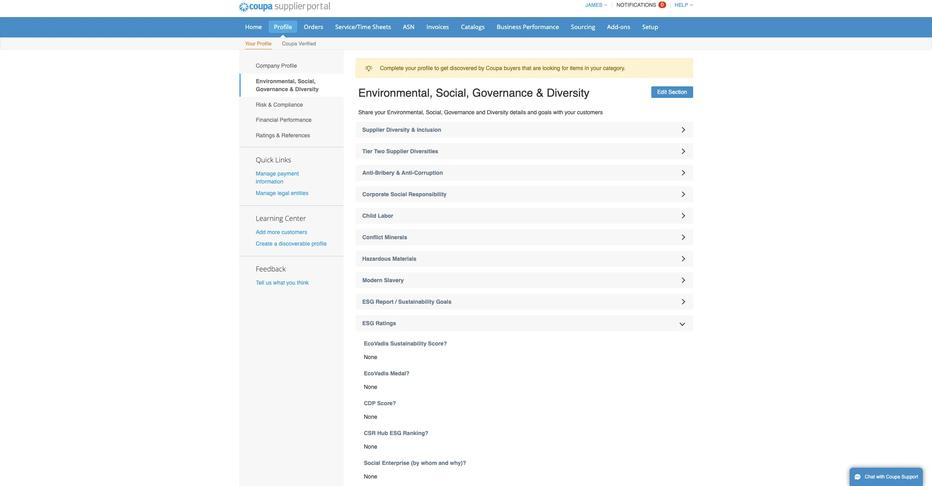 Task type: describe. For each thing, give the bounding box(es) containing it.
corporate
[[363, 191, 389, 198]]

edit section
[[658, 89, 687, 95]]

ratings inside dropdown button
[[376, 320, 396, 327]]

environmental, inside environmental, social, governance & diversity link
[[256, 78, 296, 84]]

feedback
[[256, 264, 286, 274]]

0 horizontal spatial and
[[439, 460, 449, 466]]

csr
[[364, 430, 376, 437]]

supplier diversity & inclusion heading
[[356, 122, 693, 138]]

2 anti- from the left
[[402, 170, 414, 176]]

discoverable
[[279, 241, 310, 247]]

bribery
[[375, 170, 395, 176]]

complete your profile to get discovered by coupa buyers that are looking for items in your category.
[[380, 65, 626, 71]]

manage for manage payment information
[[256, 170, 276, 177]]

business
[[497, 23, 522, 31]]

complete
[[380, 65, 404, 71]]

your
[[245, 41, 256, 47]]

child labor
[[363, 213, 394, 219]]

us
[[266, 280, 272, 286]]

1 vertical spatial sustainability
[[390, 341, 427, 347]]

& inside heading
[[411, 127, 416, 133]]

& inside "heading"
[[396, 170, 400, 176]]

catalogs link
[[456, 21, 490, 33]]

your right "share" at the left of the page
[[375, 109, 386, 116]]

your right complete
[[406, 65, 416, 71]]

supplier diversity & inclusion button
[[356, 122, 693, 138]]

0 horizontal spatial environmental, social, governance & diversity
[[256, 78, 319, 92]]

details
[[510, 109, 526, 116]]

looking
[[543, 65, 561, 71]]

child labor heading
[[356, 208, 693, 224]]

child
[[363, 213, 376, 219]]

add
[[256, 229, 266, 235]]

modern slavery heading
[[356, 272, 693, 288]]

ecovadis sustainability score?
[[364, 341, 447, 347]]

catalogs
[[461, 23, 485, 31]]

0 vertical spatial profile
[[274, 23, 292, 31]]

profile for company profile
[[281, 63, 297, 69]]

1 none from the top
[[364, 354, 377, 361]]

modern
[[363, 277, 383, 284]]

james
[[586, 2, 603, 8]]

add-ons
[[608, 23, 631, 31]]

tell us what you think button
[[256, 279, 309, 287]]

esg ratings
[[363, 320, 396, 327]]

navigation containing notifications 0
[[582, 0, 693, 13]]

corporate social responsibility heading
[[356, 186, 693, 202]]

supplier inside heading
[[386, 148, 409, 155]]

medal?
[[390, 370, 410, 377]]

information
[[256, 178, 284, 185]]

esg for esg ratings
[[363, 320, 374, 327]]

diversity inside environmental, social, governance & diversity
[[295, 86, 319, 92]]

4 none from the top
[[364, 444, 377, 450]]

corporate social responsibility
[[363, 191, 447, 198]]

hazardous materials heading
[[356, 251, 693, 267]]

you
[[287, 280, 296, 286]]

esg ratings button
[[356, 316, 693, 331]]

social enterprise (by whom and why)?
[[364, 460, 466, 466]]

tell us what you think
[[256, 280, 309, 286]]

labor
[[378, 213, 394, 219]]

in
[[585, 65, 589, 71]]

items
[[570, 65, 583, 71]]

whom
[[421, 460, 437, 466]]

ranking?
[[403, 430, 429, 437]]

service/time
[[335, 23, 371, 31]]

profile inside alert
[[418, 65, 433, 71]]

references
[[282, 132, 310, 139]]

performance for financial performance
[[280, 117, 312, 123]]

enterprise
[[382, 460, 410, 466]]

add-
[[608, 23, 621, 31]]

by
[[479, 65, 485, 71]]

learning center
[[256, 214, 306, 223]]

category.
[[603, 65, 626, 71]]

why)?
[[450, 460, 466, 466]]

asn
[[403, 23, 415, 31]]

social inside dropdown button
[[391, 191, 407, 198]]

complete your profile to get discovered by coupa buyers that are looking for items in your category. alert
[[356, 58, 693, 78]]

anti-bribery & anti-corruption heading
[[356, 165, 693, 181]]

a
[[274, 241, 277, 247]]

james link
[[582, 2, 608, 8]]

esg ratings heading
[[356, 316, 693, 331]]

tell
[[256, 280, 264, 286]]

add-ons link
[[602, 21, 636, 33]]

service/time sheets link
[[330, 21, 396, 33]]

help link
[[671, 2, 693, 8]]

hazardous
[[363, 256, 391, 262]]

profile link
[[269, 21, 297, 33]]

environmental, social, governance & diversity link
[[239, 74, 344, 97]]

sheets
[[373, 23, 391, 31]]

ratings & references link
[[239, 128, 344, 143]]

esg report / sustainability goals
[[363, 299, 452, 305]]

coupa verified link
[[282, 39, 316, 49]]

& inside environmental, social, governance & diversity
[[290, 86, 294, 92]]

your profile link
[[245, 39, 272, 49]]

/
[[395, 299, 397, 305]]

cdp
[[364, 400, 376, 407]]

3 none from the top
[[364, 414, 377, 420]]

setup link
[[637, 21, 664, 33]]

1 anti- from the left
[[363, 170, 375, 176]]

2 vertical spatial social,
[[426, 109, 443, 116]]

& up goals
[[536, 87, 544, 99]]

discovered
[[450, 65, 477, 71]]



Task type: vqa. For each thing, say whether or not it's contained in the screenshot.
Received
no



Task type: locate. For each thing, give the bounding box(es) containing it.
ecovadis left medal?
[[364, 370, 389, 377]]

profile down the coupa supplier portal image
[[274, 23, 292, 31]]

1 vertical spatial with
[[877, 474, 885, 480]]

inclusion
[[417, 127, 442, 133]]

1 manage from the top
[[256, 170, 276, 177]]

manage legal entities
[[256, 190, 309, 196]]

0 vertical spatial environmental,
[[256, 78, 296, 84]]

1 vertical spatial profile
[[312, 241, 327, 247]]

0 horizontal spatial coupa
[[282, 41, 297, 47]]

profile right discoverable
[[312, 241, 327, 247]]

goals
[[539, 109, 552, 116]]

tier two supplier diversities
[[363, 148, 439, 155]]

& up risk & compliance link
[[290, 86, 294, 92]]

governance
[[256, 86, 288, 92], [473, 87, 533, 99], [444, 109, 475, 116]]

esg report / sustainability goals button
[[356, 294, 693, 310]]

quick
[[256, 155, 274, 164]]

supplier down "share" at the left of the page
[[363, 127, 385, 133]]

environmental, social, governance & diversity up share your environmental, social, governance and diversity details and goals with your customers
[[359, 87, 590, 99]]

for
[[562, 65, 569, 71]]

performance right business on the top right
[[523, 23, 559, 31]]

minerals
[[385, 234, 407, 241]]

create
[[256, 241, 273, 247]]

sourcing
[[571, 23, 596, 31]]

0 horizontal spatial with
[[554, 109, 563, 116]]

manage for manage legal entities
[[256, 190, 276, 196]]

home link
[[240, 21, 267, 33]]

& right bribery
[[396, 170, 400, 176]]

environmental, up the supplier diversity & inclusion
[[387, 109, 425, 116]]

asn link
[[398, 21, 420, 33]]

0 vertical spatial supplier
[[363, 127, 385, 133]]

1 horizontal spatial social
[[391, 191, 407, 198]]

setup
[[643, 23, 659, 31]]

entities
[[291, 190, 309, 196]]

performance for business performance
[[523, 23, 559, 31]]

what
[[273, 280, 285, 286]]

ratings & references
[[256, 132, 310, 139]]

conflict
[[363, 234, 383, 241]]

1 vertical spatial profile
[[257, 41, 272, 47]]

manage payment information
[[256, 170, 299, 185]]

ecovadis for ecovadis medal?
[[364, 370, 389, 377]]

to
[[435, 65, 439, 71]]

anti- up corporate social responsibility
[[402, 170, 414, 176]]

environmental, social, governance & diversity up compliance
[[256, 78, 319, 92]]

child labor button
[[356, 208, 693, 224]]

conflict minerals
[[363, 234, 407, 241]]

1 horizontal spatial customers
[[577, 109, 603, 116]]

sustainability up medal?
[[390, 341, 427, 347]]

with right goals
[[554, 109, 563, 116]]

& right risk
[[268, 101, 272, 108]]

manage payment information link
[[256, 170, 299, 185]]

tier two supplier diversities button
[[356, 143, 693, 159]]

0 horizontal spatial anti-
[[363, 170, 375, 176]]

diversity
[[295, 86, 319, 92], [547, 87, 590, 99], [487, 109, 509, 116], [386, 127, 410, 133]]

manage up information
[[256, 170, 276, 177]]

coupa inside alert
[[486, 65, 503, 71]]

legal
[[278, 190, 289, 196]]

risk & compliance link
[[239, 97, 344, 112]]

1 horizontal spatial coupa
[[486, 65, 503, 71]]

compliance
[[274, 101, 303, 108]]

your right in
[[591, 65, 602, 71]]

environmental, down company profile
[[256, 78, 296, 84]]

profile for your profile
[[257, 41, 272, 47]]

ecovadis
[[364, 341, 389, 347], [364, 370, 389, 377]]

0 vertical spatial ratings
[[256, 132, 275, 139]]

1 horizontal spatial environmental, social, governance & diversity
[[359, 87, 590, 99]]

1 horizontal spatial score?
[[428, 341, 447, 347]]

sourcing link
[[566, 21, 601, 33]]

1 horizontal spatial performance
[[523, 23, 559, 31]]

1 horizontal spatial and
[[476, 109, 486, 116]]

governance inside environmental, social, governance & diversity
[[256, 86, 288, 92]]

profile right your
[[257, 41, 272, 47]]

cdp score?
[[364, 400, 396, 407]]

sustainability right the '/'
[[398, 299, 435, 305]]

notifications 0
[[617, 2, 664, 8]]

2 vertical spatial environmental,
[[387, 109, 425, 116]]

1 vertical spatial environmental,
[[359, 87, 433, 99]]

create a discoverable profile link
[[256, 241, 327, 247]]

think
[[297, 280, 309, 286]]

coupa right by
[[486, 65, 503, 71]]

business performance link
[[492, 21, 565, 33]]

1 vertical spatial score?
[[377, 400, 396, 407]]

esg
[[363, 299, 374, 305], [363, 320, 374, 327], [390, 430, 402, 437]]

social down the anti-bribery & anti-corruption
[[391, 191, 407, 198]]

more
[[267, 229, 280, 235]]

edit
[[658, 89, 667, 95]]

diversity inside dropdown button
[[386, 127, 410, 133]]

supplier inside heading
[[363, 127, 385, 133]]

anti- down tier
[[363, 170, 375, 176]]

diversity down for
[[547, 87, 590, 99]]

coupa supplier portal image
[[233, 0, 336, 17]]

profile
[[418, 65, 433, 71], [312, 241, 327, 247]]

with right chat
[[877, 474, 885, 480]]

that
[[522, 65, 532, 71]]

0 vertical spatial manage
[[256, 170, 276, 177]]

0 vertical spatial profile
[[418, 65, 433, 71]]

your right goals
[[565, 109, 576, 116]]

& down financial performance
[[276, 132, 280, 139]]

tier two supplier diversities heading
[[356, 143, 693, 159]]

are
[[533, 65, 541, 71]]

diversity up tier two supplier diversities
[[386, 127, 410, 133]]

supplier right the two
[[386, 148, 409, 155]]

customers
[[577, 109, 603, 116], [282, 229, 307, 235]]

financial performance link
[[239, 112, 344, 128]]

supplier diversity & inclusion
[[363, 127, 442, 133]]

performance up references
[[280, 117, 312, 123]]

social left enterprise
[[364, 460, 381, 466]]

chat with coupa support button
[[850, 468, 924, 486]]

ons
[[621, 23, 631, 31]]

invoices
[[427, 23, 449, 31]]

share
[[359, 109, 373, 116]]

tier
[[363, 148, 373, 155]]

coupa verified
[[282, 41, 316, 47]]

0 vertical spatial social
[[391, 191, 407, 198]]

0 vertical spatial coupa
[[282, 41, 297, 47]]

2 vertical spatial esg
[[390, 430, 402, 437]]

coupa left verified
[[282, 41, 297, 47]]

corporate social responsibility button
[[356, 186, 693, 202]]

and left details at top right
[[476, 109, 486, 116]]

esg inside heading
[[363, 320, 374, 327]]

1 vertical spatial social
[[364, 460, 381, 466]]

ecovadis for ecovadis sustainability score?
[[364, 341, 389, 347]]

0 horizontal spatial performance
[[280, 117, 312, 123]]

navigation
[[582, 0, 693, 13]]

0 vertical spatial esg
[[363, 299, 374, 305]]

invoices link
[[422, 21, 454, 33]]

add more customers link
[[256, 229, 307, 235]]

social, down get
[[436, 87, 470, 99]]

1 vertical spatial social,
[[436, 87, 470, 99]]

0 vertical spatial with
[[554, 109, 563, 116]]

and left why)?
[[439, 460, 449, 466]]

0 horizontal spatial social
[[364, 460, 381, 466]]

profile left to
[[418, 65, 433, 71]]

1 horizontal spatial with
[[877, 474, 885, 480]]

company profile
[[256, 63, 297, 69]]

esg report / sustainability goals heading
[[356, 294, 693, 310]]

buyers
[[504, 65, 521, 71]]

social, down company profile link
[[298, 78, 316, 84]]

1 vertical spatial manage
[[256, 190, 276, 196]]

1 vertical spatial customers
[[282, 229, 307, 235]]

social, up inclusion
[[426, 109, 443, 116]]

2 none from the top
[[364, 384, 377, 390]]

ratings down report
[[376, 320, 396, 327]]

materials
[[393, 256, 417, 262]]

and
[[476, 109, 486, 116], [528, 109, 537, 116], [439, 460, 449, 466]]

(by
[[411, 460, 420, 466]]

quick links
[[256, 155, 291, 164]]

orders link
[[299, 21, 329, 33]]

1 ecovadis from the top
[[364, 341, 389, 347]]

1 horizontal spatial supplier
[[386, 148, 409, 155]]

1 horizontal spatial anti-
[[402, 170, 414, 176]]

manage legal entities link
[[256, 190, 309, 196]]

with inside button
[[877, 474, 885, 480]]

0 horizontal spatial score?
[[377, 400, 396, 407]]

2 vertical spatial profile
[[281, 63, 297, 69]]

notifications
[[617, 2, 657, 8]]

chat with coupa support
[[865, 474, 919, 480]]

0 vertical spatial ecovadis
[[364, 341, 389, 347]]

diversities
[[410, 148, 439, 155]]

0
[[661, 2, 664, 8]]

0 vertical spatial social,
[[298, 78, 316, 84]]

0 vertical spatial customers
[[577, 109, 603, 116]]

1 vertical spatial coupa
[[486, 65, 503, 71]]

help
[[675, 2, 689, 8]]

coupa inside button
[[887, 474, 901, 480]]

ecovadis down esg ratings
[[364, 341, 389, 347]]

2 horizontal spatial coupa
[[887, 474, 901, 480]]

profile up environmental, social, governance & diversity link
[[281, 63, 297, 69]]

2 manage from the top
[[256, 190, 276, 196]]

1 vertical spatial ecovadis
[[364, 370, 389, 377]]

anti-bribery & anti-corruption button
[[356, 165, 693, 181]]

& left inclusion
[[411, 127, 416, 133]]

manage inside manage payment information
[[256, 170, 276, 177]]

score?
[[428, 341, 447, 347], [377, 400, 396, 407]]

orders
[[304, 23, 323, 31]]

0 vertical spatial performance
[[523, 23, 559, 31]]

5 none from the top
[[364, 474, 377, 480]]

conflict minerals heading
[[356, 229, 693, 245]]

0 horizontal spatial profile
[[312, 241, 327, 247]]

and left goals
[[528, 109, 537, 116]]

coupa left support
[[887, 474, 901, 480]]

get
[[441, 65, 449, 71]]

corruption
[[414, 170, 443, 176]]

1 vertical spatial ratings
[[376, 320, 396, 327]]

share your environmental, social, governance and diversity details and goals with your customers
[[359, 109, 603, 116]]

esg for esg report / sustainability goals
[[363, 299, 374, 305]]

1 vertical spatial esg
[[363, 320, 374, 327]]

0 horizontal spatial customers
[[282, 229, 307, 235]]

1 vertical spatial performance
[[280, 117, 312, 123]]

manage down information
[[256, 190, 276, 196]]

1 vertical spatial supplier
[[386, 148, 409, 155]]

csr hub esg ranking?
[[364, 430, 429, 437]]

diversity left details at top right
[[487, 109, 509, 116]]

ratings down financial
[[256, 132, 275, 139]]

environmental, down complete
[[359, 87, 433, 99]]

2 horizontal spatial and
[[528, 109, 537, 116]]

hazardous materials button
[[356, 251, 693, 267]]

0 vertical spatial score?
[[428, 341, 447, 347]]

section
[[669, 89, 687, 95]]

2 ecovadis from the top
[[364, 370, 389, 377]]

0 horizontal spatial ratings
[[256, 132, 275, 139]]

goals
[[436, 299, 452, 305]]

2 vertical spatial coupa
[[887, 474, 901, 480]]

social, inside environmental, social, governance & diversity
[[298, 78, 316, 84]]

esg inside heading
[[363, 299, 374, 305]]

1 horizontal spatial ratings
[[376, 320, 396, 327]]

sustainability inside dropdown button
[[398, 299, 435, 305]]

payment
[[278, 170, 299, 177]]

performance
[[523, 23, 559, 31], [280, 117, 312, 123]]

0 horizontal spatial supplier
[[363, 127, 385, 133]]

1 horizontal spatial profile
[[418, 65, 433, 71]]

0 vertical spatial sustainability
[[398, 299, 435, 305]]

social,
[[298, 78, 316, 84], [436, 87, 470, 99], [426, 109, 443, 116]]

diversity up risk & compliance link
[[295, 86, 319, 92]]



